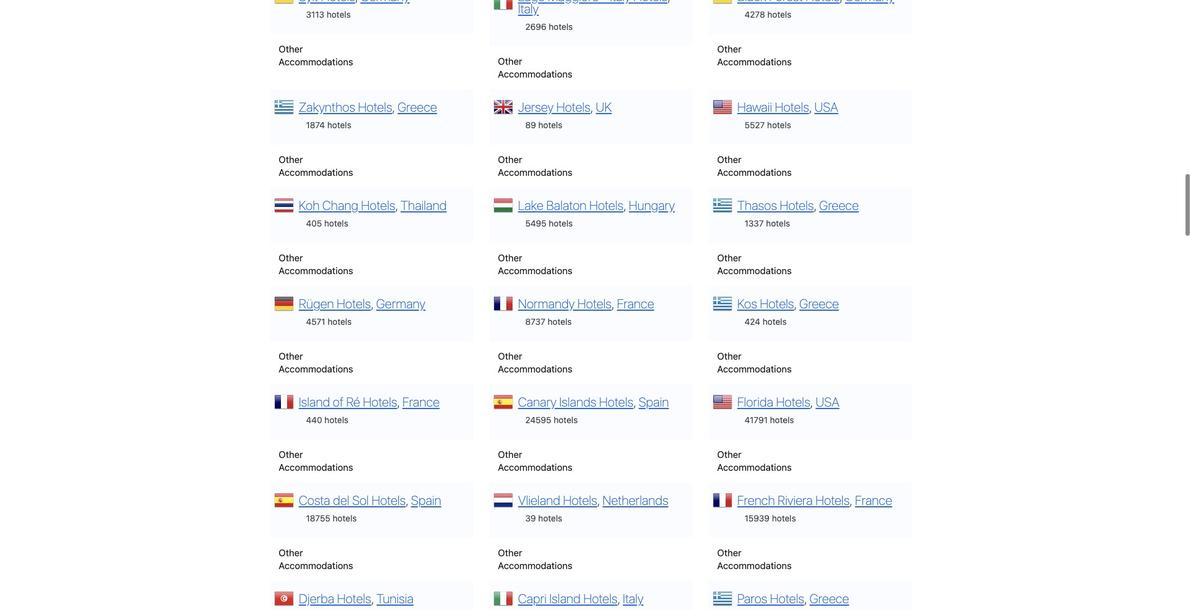 Task type: describe. For each thing, give the bounding box(es) containing it.
, inside vlieland hotels , netherlands 39 hotels
[[598, 493, 600, 508]]

other for lake balaton hotels
[[498, 253, 523, 264]]

djerba
[[299, 591, 335, 606]]

hotels inside hawaii hotels , usa 5527 hotels
[[775, 99, 810, 114]]

1337
[[745, 218, 764, 229]]

other for florida hotels
[[718, 449, 742, 460]]

other for island of ré hotels
[[279, 449, 303, 460]]

hotels inside kos hotels , greece 424 hotels
[[763, 317, 787, 327]]

koh chang hotels link
[[299, 198, 395, 213]]

accommodations for zakynthos hotels
[[279, 167, 353, 178]]

accommodations for vlieland hotels
[[498, 561, 573, 572]]

hotels inside costa del sol hotels , spain 18755 hotels
[[372, 493, 406, 508]]

hotels inside french riviera hotels , france 15939 hotels
[[772, 514, 796, 524]]

thasos hotels link
[[738, 198, 814, 213]]

greece for thasos hotels , greece 1337 hotels
[[820, 198, 859, 213]]

, inside kos hotels , greece 424 hotels
[[794, 296, 797, 311]]

france inside normandy hotels , france 8737 hotels
[[617, 296, 655, 311]]

netherlands
[[603, 493, 669, 508]]

accommodations up zakynthos
[[279, 56, 353, 67]]

germany link
[[376, 296, 426, 311]]

accommodations for normandy hotels
[[498, 364, 573, 375]]

other for koh chang hotels
[[279, 253, 303, 264]]

other for french riviera hotels
[[718, 548, 742, 559]]

usa for florida hotels
[[816, 395, 840, 409]]

rügen
[[299, 296, 334, 311]]

chang
[[323, 198, 359, 213]]

germany
[[376, 296, 426, 311]]

usa for hawaii hotels
[[815, 99, 839, 114]]

del
[[333, 493, 350, 508]]

other accommodations for florida hotels
[[718, 449, 792, 473]]

kos hotels link
[[738, 296, 794, 311]]

hotels inside "italy 2696 hotels"
[[549, 22, 573, 32]]

island inside island of ré hotels , france 440 hotels
[[299, 395, 330, 409]]

other accommodations for jersey hotels
[[498, 154, 573, 178]]

18755
[[306, 514, 331, 524]]

hotels inside jersey hotels , uk 89 hotels
[[557, 99, 591, 114]]

other accommodations for rügen hotels
[[279, 351, 353, 375]]

netherlands link
[[603, 493, 669, 508]]

hotels inside florida hotels , usa 41791 hotels
[[770, 415, 795, 426]]

other accommodations for lake balaton hotels
[[498, 253, 573, 276]]

other accommodations for costa del sol hotels
[[279, 548, 353, 572]]

424
[[745, 317, 761, 327]]

other accommodations down 3113
[[279, 44, 353, 67]]

other for canary islands hotels
[[498, 449, 523, 460]]

other for vlieland hotels
[[498, 548, 523, 559]]

zakynthos hotels , greece 1874 hotels
[[299, 99, 437, 130]]

normandy
[[518, 296, 575, 311]]

koh chang hotels , thailand 405 hotels
[[299, 198, 447, 229]]

1 vertical spatial island
[[550, 591, 581, 606]]

1 horizontal spatial italy link
[[623, 591, 644, 606]]

djerba hotels link
[[299, 591, 371, 606]]

hungary
[[629, 198, 675, 213]]

39
[[526, 514, 536, 524]]

accommodations for french riviera hotels
[[718, 561, 792, 572]]

greece for kos hotels , greece 424 hotels
[[800, 296, 839, 311]]

islands
[[560, 395, 597, 409]]

, inside french riviera hotels , france 15939 hotels
[[850, 493, 853, 508]]

5495
[[526, 218, 547, 229]]

accommodations for costa del sol hotels
[[279, 561, 353, 572]]

, inside florida hotels , usa 41791 hotels
[[811, 395, 813, 409]]

other accommodations for zakynthos hotels
[[279, 154, 353, 178]]

rügen hotels link
[[299, 296, 371, 311]]

, inside the rügen hotels , germany 4571 hotels
[[371, 296, 374, 311]]

france link for hotels
[[403, 395, 440, 409]]

, inside normandy hotels , france 8737 hotels
[[612, 296, 615, 311]]

usa link for hawaii hotels
[[815, 99, 839, 114]]

other accommodations for koh chang hotels
[[279, 253, 353, 276]]

normandy hotels link
[[518, 296, 612, 311]]

canary islands hotels link
[[518, 395, 634, 409]]

accommodations for rügen hotels
[[279, 364, 353, 375]]

hotels inside vlieland hotels , netherlands 39 hotels
[[539, 514, 563, 524]]

hotels inside canary islands hotels , spain 24595 hotels
[[600, 395, 634, 409]]

accommodations for canary islands hotels
[[498, 462, 573, 473]]

greece for paros hotels , greece
[[810, 591, 850, 606]]

2696
[[526, 22, 547, 32]]

accommodations for koh chang hotels
[[279, 265, 353, 276]]

thasos hotels , greece 1337 hotels
[[738, 198, 859, 229]]

vlieland hotels , netherlands 39 hotels
[[518, 493, 669, 524]]

normandy hotels , france 8737 hotels
[[518, 296, 655, 327]]

jersey hotels , uk 89 hotels
[[518, 99, 612, 130]]

greece for zakynthos hotels , greece 1874 hotels
[[398, 99, 437, 114]]

of
[[333, 395, 344, 409]]

hotels inside normandy hotels , france 8737 hotels
[[548, 317, 572, 327]]

costa del sol hotels , spain 18755 hotels
[[299, 493, 442, 524]]

zakynthos
[[299, 99, 355, 114]]

french
[[738, 493, 775, 508]]

kos hotels , greece 424 hotels
[[738, 296, 839, 327]]

canary
[[518, 395, 557, 409]]

costa del sol hotels link
[[299, 493, 406, 508]]

djerba hotels , tunisia
[[299, 591, 414, 606]]

24595
[[526, 415, 552, 426]]

jersey hotels link
[[518, 99, 591, 114]]

other accommodations for french riviera hotels
[[718, 548, 792, 572]]

island of ré hotels , france 440 hotels
[[299, 395, 440, 426]]

hotels inside island of ré hotels , france 440 hotels
[[325, 415, 349, 426]]

capri island hotels , italy
[[518, 591, 644, 606]]

accommodations for hawaii hotels
[[718, 167, 792, 178]]

hotels inside island of ré hotels , france 440 hotels
[[363, 395, 397, 409]]

15939
[[745, 514, 770, 524]]

uk
[[596, 99, 612, 114]]

capri island hotels link
[[518, 591, 618, 606]]

405
[[306, 218, 322, 229]]

uk link
[[596, 99, 612, 114]]

89
[[526, 120, 536, 130]]

lake
[[518, 198, 544, 213]]

hotels inside canary islands hotels , spain 24595 hotels
[[554, 415, 578, 426]]

capri
[[518, 591, 547, 606]]

france link for france
[[617, 296, 655, 311]]



Task type: vqa. For each thing, say whether or not it's contained in the screenshot.


Task type: locate. For each thing, give the bounding box(es) containing it.
thailand
[[401, 198, 447, 213]]

other accommodations up vlieland on the left of the page
[[498, 449, 573, 473]]

spain inside costa del sol hotels , spain 18755 hotels
[[411, 493, 442, 508]]

3113
[[306, 9, 324, 20]]

hotels inside vlieland hotels , netherlands 39 hotels
[[563, 493, 598, 508]]

1874
[[306, 120, 325, 130]]

accommodations up "djerba"
[[279, 561, 353, 572]]

hotels inside costa del sol hotels , spain 18755 hotels
[[333, 514, 357, 524]]

2 vertical spatial france
[[856, 493, 893, 508]]

usa
[[815, 99, 839, 114], [816, 395, 840, 409]]

accommodations up the jersey at the top left of page
[[498, 69, 573, 80]]

hotels down "canary islands hotels" link
[[554, 415, 578, 426]]

hotels
[[327, 9, 351, 20], [768, 9, 792, 20], [549, 22, 573, 32], [327, 120, 352, 130], [539, 120, 563, 130], [768, 120, 792, 130], [324, 218, 349, 229], [549, 218, 573, 229], [766, 218, 791, 229], [328, 317, 352, 327], [548, 317, 572, 327], [763, 317, 787, 327], [325, 415, 349, 426], [554, 415, 578, 426], [770, 415, 795, 426], [333, 514, 357, 524], [539, 514, 563, 524], [772, 514, 796, 524]]

other accommodations down '4571'
[[279, 351, 353, 375]]

4571
[[306, 317, 325, 327]]

hotels inside thasos hotels , greece 1337 hotels
[[780, 198, 814, 213]]

ré
[[346, 395, 360, 409]]

other accommodations for island of ré hotels
[[279, 449, 353, 473]]

1 vertical spatial spain
[[411, 493, 442, 508]]

hawaii
[[738, 99, 773, 114]]

0 vertical spatial spain
[[639, 395, 669, 409]]

hotels inside the koh chang hotels , thailand 405 hotels
[[361, 198, 395, 213]]

, inside island of ré hotels , france 440 hotels
[[397, 395, 400, 409]]

hotels down kos hotels link
[[763, 317, 787, 327]]

hotels inside zakynthos hotels , greece 1874 hotels
[[327, 120, 352, 130]]

greece inside kos hotels , greece 424 hotels
[[800, 296, 839, 311]]

hotels down hawaii hotels link
[[768, 120, 792, 130]]

2 horizontal spatial france link
[[856, 493, 893, 508]]

greece link for thasos hotels
[[820, 198, 859, 213]]

hungary link
[[629, 198, 675, 213]]

hawaii hotels , usa 5527 hotels
[[738, 99, 839, 130]]

france
[[617, 296, 655, 311], [403, 395, 440, 409], [856, 493, 893, 508]]

greece link for zakynthos hotels
[[398, 99, 437, 114]]

lake balaton hotels , hungary 5495 hotels
[[518, 198, 675, 229]]

other accommodations up the jersey at the top left of page
[[498, 56, 573, 80]]

, inside lake balaton hotels , hungary 5495 hotels
[[624, 198, 626, 213]]

other accommodations up capri
[[498, 548, 573, 572]]

0 vertical spatial island
[[299, 395, 330, 409]]

other accommodations up normandy
[[498, 253, 573, 276]]

rügen hotels , germany 4571 hotels
[[299, 296, 426, 327]]

hotels down french riviera hotels link at bottom
[[772, 514, 796, 524]]

usa link right the florida hotels link
[[816, 395, 840, 409]]

hotels inside zakynthos hotels , greece 1874 hotels
[[358, 99, 392, 114]]

france inside island of ré hotels , france 440 hotels
[[403, 395, 440, 409]]

other for hawaii hotels
[[718, 154, 742, 165]]

0 horizontal spatial france link
[[403, 395, 440, 409]]

hotels inside the koh chang hotels , thailand 405 hotels
[[324, 218, 349, 229]]

hotels down 'del' at the bottom
[[333, 514, 357, 524]]

other
[[279, 44, 303, 55], [718, 44, 742, 55], [498, 56, 523, 67], [279, 154, 303, 165], [498, 154, 523, 165], [718, 154, 742, 165], [279, 253, 303, 264], [498, 253, 523, 264], [718, 253, 742, 264], [279, 351, 303, 362], [498, 351, 523, 362], [718, 351, 742, 362], [279, 449, 303, 460], [498, 449, 523, 460], [718, 449, 742, 460], [279, 548, 303, 559], [498, 548, 523, 559], [718, 548, 742, 559]]

0 horizontal spatial spain
[[411, 493, 442, 508]]

greece link for kos hotels
[[800, 296, 839, 311]]

0 horizontal spatial spain link
[[411, 493, 442, 508]]

accommodations for island of ré hotels
[[279, 462, 353, 473]]

other for rügen hotels
[[279, 351, 303, 362]]

lake balaton hotels link
[[518, 198, 624, 213]]

other for kos hotels
[[718, 351, 742, 362]]

other accommodations up "djerba"
[[279, 548, 353, 572]]

2 horizontal spatial france
[[856, 493, 893, 508]]

accommodations up thasos
[[718, 167, 792, 178]]

1 vertical spatial usa
[[816, 395, 840, 409]]

1 horizontal spatial france
[[617, 296, 655, 311]]

france link
[[617, 296, 655, 311], [403, 395, 440, 409], [856, 493, 893, 508]]

1 vertical spatial france
[[403, 395, 440, 409]]

hotels inside florida hotels , usa 41791 hotels
[[777, 395, 811, 409]]

accommodations up french
[[718, 462, 792, 473]]

usa link right hawaii hotels link
[[815, 99, 839, 114]]

,
[[392, 99, 395, 114], [591, 99, 593, 114], [810, 99, 812, 114], [395, 198, 398, 213], [624, 198, 626, 213], [814, 198, 817, 213], [371, 296, 374, 311], [612, 296, 615, 311], [794, 296, 797, 311], [397, 395, 400, 409], [634, 395, 636, 409], [811, 395, 813, 409], [406, 493, 409, 508], [598, 493, 600, 508], [850, 493, 853, 508], [371, 591, 374, 606], [618, 591, 620, 606], [805, 591, 807, 606]]

hotels down "balaton"
[[549, 218, 573, 229]]

paros hotels , greece
[[738, 591, 850, 606]]

accommodations up "lake"
[[498, 167, 573, 178]]

canary islands hotels , spain 24595 hotels
[[518, 395, 669, 426]]

tunisia
[[377, 591, 414, 606]]

other accommodations for kos hotels
[[718, 351, 792, 375]]

other accommodations up french
[[718, 449, 792, 473]]

italy 2696 hotels
[[518, 1, 573, 32]]

riviera
[[778, 493, 813, 508]]

other accommodations up rügen
[[279, 253, 353, 276]]

spain inside canary islands hotels , spain 24595 hotels
[[639, 395, 669, 409]]

island right capri
[[550, 591, 581, 606]]

accommodations up normandy
[[498, 265, 573, 276]]

other for costa del sol hotels
[[279, 548, 303, 559]]

0 horizontal spatial italy
[[518, 1, 539, 16]]

2 vertical spatial france link
[[856, 493, 893, 508]]

, inside jersey hotels , uk 89 hotels
[[591, 99, 593, 114]]

1 vertical spatial italy
[[623, 591, 644, 606]]

, inside costa del sol hotels , spain 18755 hotels
[[406, 493, 409, 508]]

paros hotels link
[[738, 591, 805, 606]]

greece link
[[398, 99, 437, 114], [820, 198, 859, 213], [800, 296, 839, 311], [810, 591, 850, 606]]

hotels down rügen hotels link
[[328, 317, 352, 327]]

, inside the koh chang hotels , thailand 405 hotels
[[395, 198, 398, 213]]

sol
[[352, 493, 369, 508]]

accommodations up "costa"
[[279, 462, 353, 473]]

french riviera hotels , france 15939 hotels
[[738, 493, 893, 524]]

0 vertical spatial usa
[[815, 99, 839, 114]]

other accommodations for canary islands hotels
[[498, 449, 573, 473]]

0 vertical spatial italy link
[[518, 1, 539, 16]]

island up the 440
[[299, 395, 330, 409]]

accommodations up florida
[[718, 364, 792, 375]]

tunisia link
[[377, 591, 414, 606]]

kos
[[738, 296, 758, 311]]

4278 hotels
[[745, 9, 792, 20]]

hawaii hotels link
[[738, 99, 810, 114]]

hotels right 3113
[[327, 9, 351, 20]]

hotels right the 39
[[539, 514, 563, 524]]

other accommodations up florida
[[718, 351, 792, 375]]

florida hotels , usa 41791 hotels
[[738, 395, 840, 426]]

accommodations up hawaii
[[718, 56, 792, 67]]

41791
[[745, 415, 768, 426]]

accommodations up 'canary'
[[498, 364, 573, 375]]

france link for ,
[[856, 493, 893, 508]]

3113 hotels
[[306, 9, 351, 20]]

0 vertical spatial usa link
[[815, 99, 839, 114]]

usa inside florida hotels , usa 41791 hotels
[[816, 395, 840, 409]]

italy inside "italy 2696 hotels"
[[518, 1, 539, 16]]

greece inside zakynthos hotels , greece 1874 hotels
[[398, 99, 437, 114]]

other for jersey hotels
[[498, 154, 523, 165]]

other for zakynthos hotels
[[279, 154, 303, 165]]

paros
[[738, 591, 768, 606]]

accommodations for jersey hotels
[[498, 167, 573, 178]]

greece link for paros hotels
[[810, 591, 850, 606]]

hotels down normandy hotels link
[[548, 317, 572, 327]]

hotels inside hawaii hotels , usa 5527 hotels
[[768, 120, 792, 130]]

accommodations up kos
[[718, 265, 792, 276]]

5527
[[745, 120, 765, 130]]

accommodations up of
[[279, 364, 353, 375]]

0 horizontal spatial france
[[403, 395, 440, 409]]

greece
[[398, 99, 437, 114], [820, 198, 859, 213], [800, 296, 839, 311], [810, 591, 850, 606]]

hotels inside the rügen hotels , germany 4571 hotels
[[328, 317, 352, 327]]

hotels down chang
[[324, 218, 349, 229]]

1 vertical spatial italy link
[[623, 591, 644, 606]]

, inside zakynthos hotels , greece 1874 hotels
[[392, 99, 395, 114]]

1 vertical spatial usa link
[[816, 395, 840, 409]]

florida hotels link
[[738, 395, 811, 409]]

hotels right 4278
[[768, 9, 792, 20]]

0 vertical spatial france
[[617, 296, 655, 311]]

vlieland hotels link
[[518, 493, 598, 508]]

hotels inside normandy hotels , france 8737 hotels
[[578, 296, 612, 311]]

440
[[306, 415, 322, 426]]

8737
[[526, 317, 546, 327]]

italy
[[518, 1, 539, 16], [623, 591, 644, 606]]

0 vertical spatial france link
[[617, 296, 655, 311]]

vlieland
[[518, 493, 561, 508]]

accommodations up rügen
[[279, 265, 353, 276]]

, inside hawaii hotels , usa 5527 hotels
[[810, 99, 812, 114]]

other accommodations up 'canary'
[[498, 351, 573, 375]]

1 vertical spatial france link
[[403, 395, 440, 409]]

spain link for spain
[[639, 395, 669, 409]]

1 horizontal spatial island
[[550, 591, 581, 606]]

other accommodations
[[279, 44, 353, 67], [718, 44, 792, 67], [498, 56, 573, 80], [279, 154, 353, 178], [498, 154, 573, 178], [718, 154, 792, 178], [279, 253, 353, 276], [498, 253, 573, 276], [718, 253, 792, 276], [279, 351, 353, 375], [498, 351, 573, 375], [718, 351, 792, 375], [279, 449, 353, 473], [498, 449, 573, 473], [718, 449, 792, 473], [279, 548, 353, 572], [498, 548, 573, 572], [718, 548, 792, 572]]

koh
[[299, 198, 320, 213]]

thailand link
[[401, 198, 447, 213]]

1 horizontal spatial spain link
[[639, 395, 669, 409]]

spain link for ,
[[411, 493, 442, 508]]

hotels inside kos hotels , greece 424 hotels
[[760, 296, 794, 311]]

usa inside hawaii hotels , usa 5527 hotels
[[815, 99, 839, 114]]

other for thasos hotels
[[718, 253, 742, 264]]

france inside french riviera hotels , france 15939 hotels
[[856, 493, 893, 508]]

zakynthos hotels link
[[299, 99, 392, 114]]

other accommodations up thasos
[[718, 154, 792, 178]]

1 horizontal spatial spain
[[639, 395, 669, 409]]

costa
[[299, 493, 330, 508]]

greece inside thasos hotels , greece 1337 hotels
[[820, 198, 859, 213]]

0 vertical spatial italy
[[518, 1, 539, 16]]

, inside canary islands hotels , spain 24595 hotels
[[634, 395, 636, 409]]

4278
[[745, 9, 766, 20]]

accommodations
[[279, 56, 353, 67], [718, 56, 792, 67], [498, 69, 573, 80], [279, 167, 353, 178], [498, 167, 573, 178], [718, 167, 792, 178], [279, 265, 353, 276], [498, 265, 573, 276], [718, 265, 792, 276], [279, 364, 353, 375], [498, 364, 573, 375], [718, 364, 792, 375], [279, 462, 353, 473], [498, 462, 573, 473], [718, 462, 792, 473], [279, 561, 353, 572], [498, 561, 573, 572], [718, 561, 792, 572]]

usa right hawaii hotels link
[[815, 99, 839, 114]]

accommodations up vlieland on the left of the page
[[498, 462, 573, 473]]

accommodations for thasos hotels
[[718, 265, 792, 276]]

florida
[[738, 395, 774, 409]]

other accommodations down 4278
[[718, 44, 792, 67]]

hotels inside jersey hotels , uk 89 hotels
[[539, 120, 563, 130]]

hotels down thasos hotels link
[[766, 218, 791, 229]]

1 horizontal spatial france link
[[617, 296, 655, 311]]

hotels down zakynthos hotels 'link'
[[327, 120, 352, 130]]

0 horizontal spatial island
[[299, 395, 330, 409]]

other accommodations for normandy hotels
[[498, 351, 573, 375]]

french riviera hotels link
[[738, 493, 850, 508]]

other accommodations up 'koh'
[[279, 154, 353, 178]]

accommodations for lake balaton hotels
[[498, 265, 573, 276]]

other accommodations up "lake"
[[498, 154, 573, 178]]

hotels inside lake balaton hotels , hungary 5495 hotels
[[590, 198, 624, 213]]

accommodations for kos hotels
[[718, 364, 792, 375]]

hotels down the florida hotels link
[[770, 415, 795, 426]]

island of ré hotels link
[[299, 395, 397, 409]]

hotels inside the rügen hotels , germany 4571 hotels
[[337, 296, 371, 311]]

hotels inside thasos hotels , greece 1337 hotels
[[766, 218, 791, 229]]

hotels
[[358, 99, 392, 114], [557, 99, 591, 114], [775, 99, 810, 114], [361, 198, 395, 213], [590, 198, 624, 213], [780, 198, 814, 213], [337, 296, 371, 311], [578, 296, 612, 311], [760, 296, 794, 311], [363, 395, 397, 409], [600, 395, 634, 409], [777, 395, 811, 409], [372, 493, 406, 508], [563, 493, 598, 508], [816, 493, 850, 508], [337, 591, 371, 606], [584, 591, 618, 606], [771, 591, 805, 606]]

0 horizontal spatial italy link
[[518, 1, 539, 16]]

jersey
[[518, 99, 554, 114]]

other accommodations up kos
[[718, 253, 792, 276]]

other accommodations for vlieland hotels
[[498, 548, 573, 572]]

other accommodations for hawaii hotels
[[718, 154, 792, 178]]

hotels inside lake balaton hotels , hungary 5495 hotels
[[549, 218, 573, 229]]

, inside thasos hotels , greece 1337 hotels
[[814, 198, 817, 213]]

balaton
[[547, 198, 587, 213]]

other accommodations for thasos hotels
[[718, 253, 792, 276]]

accommodations up paros
[[718, 561, 792, 572]]

other accommodations up paros
[[718, 548, 792, 572]]

hotels inside french riviera hotels , france 15939 hotels
[[816, 493, 850, 508]]

1 horizontal spatial italy
[[623, 591, 644, 606]]

accommodations up 'koh'
[[279, 167, 353, 178]]

other accommodations up "costa"
[[279, 449, 353, 473]]

hotels right 2696
[[549, 22, 573, 32]]

usa link for florida hotels
[[816, 395, 840, 409]]

accommodations up capri
[[498, 561, 573, 572]]

accommodations for florida hotels
[[718, 462, 792, 473]]

hotels down jersey hotels link
[[539, 120, 563, 130]]

spain
[[639, 395, 669, 409], [411, 493, 442, 508]]

usa link
[[815, 99, 839, 114], [816, 395, 840, 409]]

1 vertical spatial spain link
[[411, 493, 442, 508]]

0 vertical spatial spain link
[[639, 395, 669, 409]]

usa right the florida hotels link
[[816, 395, 840, 409]]

other for normandy hotels
[[498, 351, 523, 362]]

thasos
[[738, 198, 777, 213]]

hotels down of
[[325, 415, 349, 426]]



